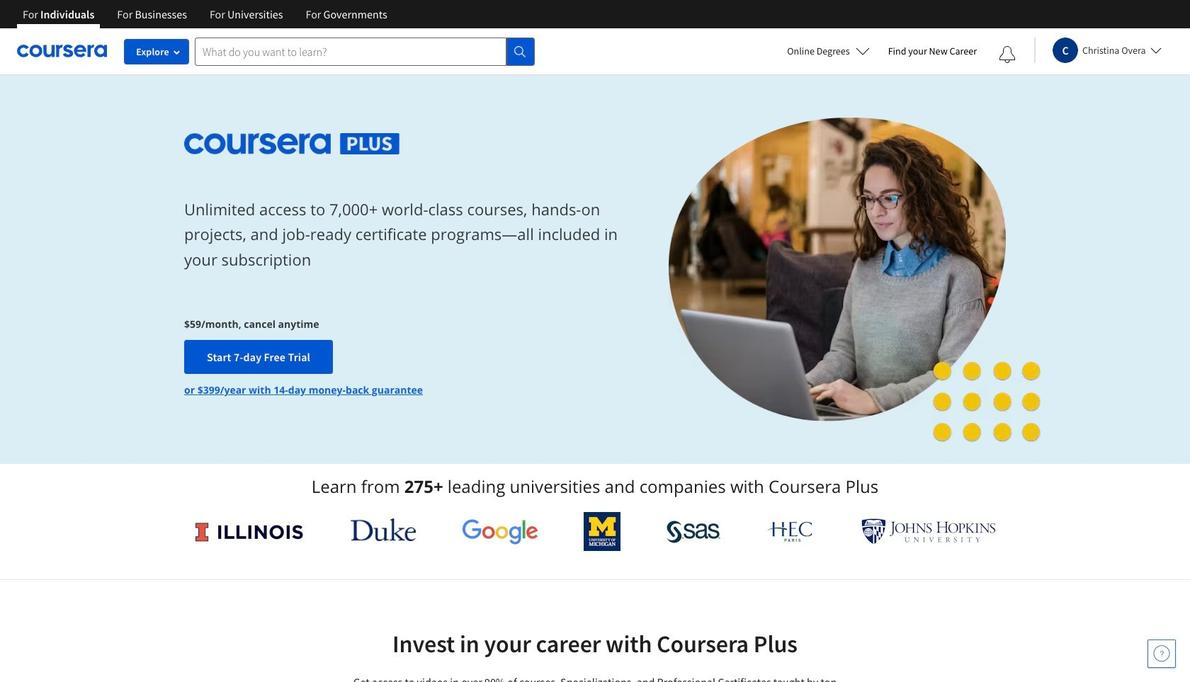 Task type: locate. For each thing, give the bounding box(es) containing it.
sas image
[[667, 520, 720, 543]]

help center image
[[1153, 645, 1170, 662]]

hec paris image
[[766, 517, 816, 546]]

What do you want to learn? text field
[[195, 37, 507, 66]]

None search field
[[195, 37, 535, 66]]

university of michigan image
[[584, 512, 621, 551]]

university of illinois at urbana-champaign image
[[194, 520, 305, 543]]

coursera plus image
[[184, 133, 400, 154]]



Task type: vqa. For each thing, say whether or not it's contained in the screenshot.
Periods,
no



Task type: describe. For each thing, give the bounding box(es) containing it.
banner navigation
[[11, 0, 399, 28]]

johns hopkins university image
[[862, 519, 996, 545]]

google image
[[462, 519, 538, 545]]

duke university image
[[350, 519, 416, 541]]

coursera image
[[17, 40, 107, 63]]



